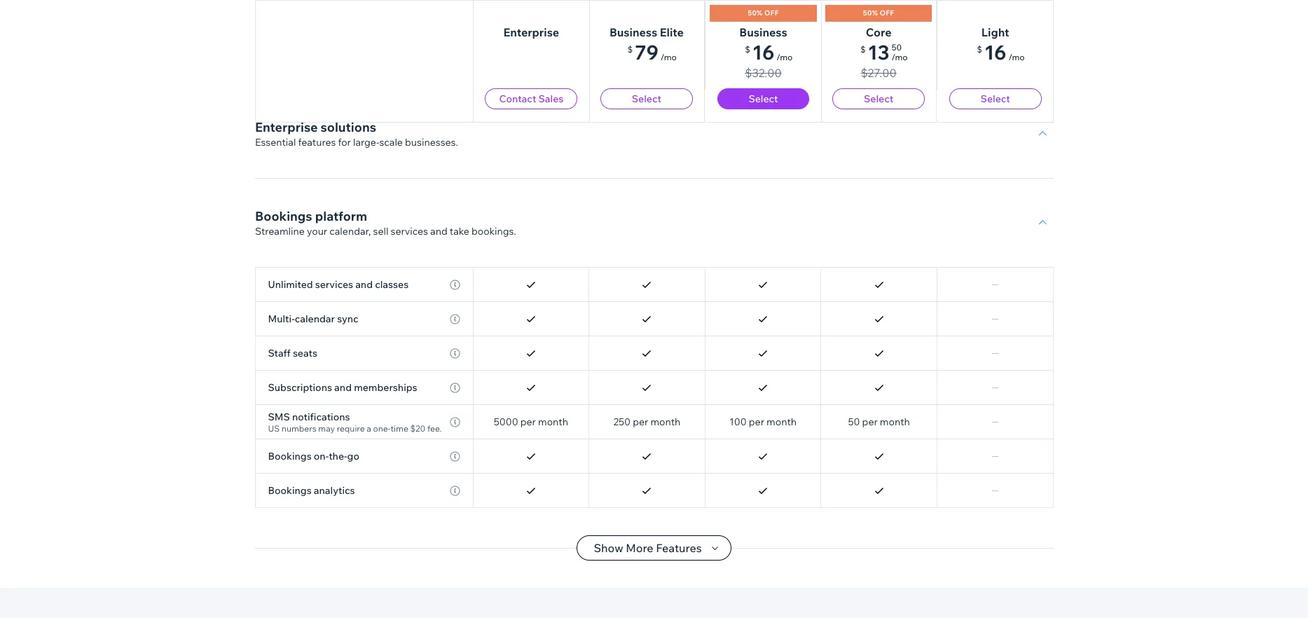 Task type: locate. For each thing, give the bounding box(es) containing it.
1 horizontal spatial 16
[[984, 40, 1006, 64]]

centralized billing
[[268, 121, 352, 133]]

10
[[642, 86, 653, 99]]

16 down light
[[984, 40, 1006, 64]]

50%
[[748, 8, 763, 18], [864, 8, 879, 18]]

2 50% from the left
[[864, 8, 879, 18]]

/mo up $32.00
[[776, 52, 793, 62]]

4 select from the left
[[981, 93, 1010, 105]]

bookings down the numbers
[[268, 450, 312, 463]]

businesses.
[[405, 136, 458, 149]]

and left the classes
[[355, 278, 373, 291]]

select for 16
[[981, 93, 1010, 105]]

select button down $ 16 /mo
[[949, 88, 1042, 109]]

2 per from the left
[[633, 416, 649, 428]]

$ down light
[[977, 44, 982, 55]]

calendar,
[[329, 225, 371, 238]]

unlimited
[[509, 86, 553, 99], [268, 278, 313, 291]]

month for 100 per month
[[767, 416, 797, 428]]

250 per month
[[614, 416, 681, 428]]

5000 per month
[[494, 416, 568, 428]]

enterprise inside enterprise solutions essential features for large-scale businesses.
[[255, 119, 318, 135]]

0 horizontal spatial services
[[315, 278, 353, 291]]

and up the sms notifications us numbers may require a one-time $20 fee.
[[334, 381, 352, 394]]

$32.00
[[745, 66, 782, 80]]

$ left the 13
[[861, 44, 866, 55]]

1 vertical spatial bookings
[[268, 450, 312, 463]]

enterprise
[[503, 25, 559, 39], [255, 119, 318, 135]]

4 $ from the left
[[977, 44, 982, 55]]

select button down $27.00
[[833, 88, 925, 109]]

$ left 79
[[628, 44, 633, 55]]

sell
[[373, 225, 388, 238]]

$ up $32.00
[[745, 44, 750, 55]]

1 horizontal spatial 50%
[[864, 8, 879, 18]]

select for 79
[[632, 93, 662, 105]]

services
[[390, 225, 428, 238], [315, 278, 353, 291]]

and inside bookings platform streamline your calendar, sell services and take bookings.
[[430, 225, 447, 238]]

bookings
[[255, 208, 312, 224], [268, 450, 312, 463], [268, 484, 312, 497]]

/mo inside $ 79 /mo
[[661, 52, 677, 62]]

the-
[[329, 450, 347, 463]]

select down $ 16 /mo
[[981, 93, 1010, 105]]

50% off for 13
[[864, 8, 895, 18]]

4 select button from the left
[[949, 88, 1042, 109]]

select button down $32.00
[[717, 88, 809, 109]]

2 /mo from the left
[[776, 52, 793, 62]]

0 horizontal spatial business
[[610, 25, 658, 39]]

100
[[730, 416, 747, 428]]

50 inside core $ 13 50 /mo $27.00
[[892, 42, 903, 53]]

50% up core
[[864, 8, 879, 18]]

1 horizontal spatial enterprise
[[503, 25, 559, 39]]

may
[[318, 423, 335, 434]]

memberships
[[354, 381, 417, 394]]

16 inside business $ 16 /mo $32.00
[[752, 40, 774, 64]]

per for 5000
[[521, 416, 536, 428]]

50% off for 16
[[748, 8, 779, 18]]

50% off up core
[[864, 8, 895, 18]]

bookings.
[[471, 225, 516, 238]]

unlimited for unlimited services and classes
[[268, 278, 313, 291]]

select button
[[601, 88, 693, 109], [717, 88, 809, 109], [833, 88, 925, 109], [949, 88, 1042, 109]]

select for 13
[[865, 93, 894, 105]]

$ inside $ 16 /mo
[[977, 44, 982, 55]]

business inside business $ 16 /mo $32.00
[[739, 25, 787, 39]]

2 vertical spatial and
[[334, 381, 352, 394]]

1 horizontal spatial 50
[[892, 42, 903, 53]]

/mo inside business $ 16 /mo $32.00
[[776, 52, 793, 62]]

2 vertical spatial bookings
[[268, 484, 312, 497]]

sms notifications us numbers may require a one-time $20 fee.
[[268, 410, 442, 434]]

bookings for platform
[[255, 208, 312, 224]]

0 vertical spatial and
[[430, 225, 447, 238]]

0 horizontal spatial 50
[[848, 416, 860, 428]]

per for 250
[[633, 416, 649, 428]]

/mo right 79
[[661, 52, 677, 62]]

250
[[614, 416, 631, 428]]

business elite
[[610, 25, 684, 39]]

0 vertical spatial bookings
[[255, 208, 312, 224]]

analytics
[[314, 484, 355, 497]]

2 $ from the left
[[745, 44, 750, 55]]

100 per month
[[730, 416, 797, 428]]

0 horizontal spatial 16
[[752, 40, 774, 64]]

3 month from the left
[[767, 416, 797, 428]]

0 horizontal spatial and
[[334, 381, 352, 394]]

1 horizontal spatial and
[[355, 278, 373, 291]]

take
[[450, 225, 469, 238]]

off
[[764, 8, 779, 18], [880, 8, 895, 18]]

/mo right the 13
[[892, 52, 908, 62]]

2 horizontal spatial and
[[430, 225, 447, 238]]

business
[[610, 25, 658, 39], [739, 25, 787, 39]]

staff seats
[[268, 347, 318, 360]]

1 horizontal spatial services
[[390, 225, 428, 238]]

0 horizontal spatial unlimited
[[268, 278, 313, 291]]

/mo
[[661, 52, 677, 62], [776, 52, 793, 62], [892, 52, 908, 62], [1009, 52, 1025, 62]]

select down $32.00
[[749, 93, 778, 105]]

3 select from the left
[[865, 93, 894, 105]]

bookings down bookings on-the-go
[[268, 484, 312, 497]]

3 select button from the left
[[833, 88, 925, 109]]

fee.
[[428, 423, 442, 434]]

1 /mo from the left
[[661, 52, 677, 62]]

2 off from the left
[[880, 8, 895, 18]]

1 horizontal spatial unlimited
[[509, 86, 553, 99]]

16 up $32.00
[[752, 40, 774, 64]]

month
[[538, 416, 568, 428], [651, 416, 681, 428], [767, 416, 797, 428], [880, 416, 910, 428]]

bookings for analytics
[[268, 484, 312, 497]]

bookings analytics
[[268, 484, 355, 497]]

16
[[752, 40, 774, 64], [984, 40, 1006, 64]]

$ inside business $ 16 /mo $32.00
[[745, 44, 750, 55]]

4 month from the left
[[880, 416, 910, 428]]

bookings inside bookings platform streamline your calendar, sell services and take bookings.
[[255, 208, 312, 224]]

1 50% off from the left
[[748, 8, 779, 18]]

unlimited for unlimited
[[509, 86, 553, 99]]

50
[[892, 42, 903, 53], [848, 416, 860, 428]]

per for 50
[[863, 416, 878, 428]]

50% off up business $ 16 /mo $32.00
[[748, 8, 779, 18]]

bookings for on-
[[268, 450, 312, 463]]

1 select button from the left
[[601, 88, 693, 109]]

features
[[656, 541, 702, 555]]

subscriptions
[[268, 381, 332, 394]]

multi-calendar sync
[[268, 313, 359, 325]]

0 horizontal spatial 50%
[[748, 8, 763, 18]]

1 select from the left
[[632, 93, 662, 105]]

select down 79
[[632, 93, 662, 105]]

0 horizontal spatial enterprise
[[255, 119, 318, 135]]

4 /mo from the left
[[1009, 52, 1025, 62]]

services right the sell
[[390, 225, 428, 238]]

1 month from the left
[[538, 416, 568, 428]]

1 50% from the left
[[748, 8, 763, 18]]

enterprise up contact sales button
[[503, 25, 559, 39]]

2 select button from the left
[[717, 88, 809, 109]]

and left take
[[430, 225, 447, 238]]

3 per from the left
[[749, 416, 765, 428]]

/mo down light
[[1009, 52, 1025, 62]]

your
[[307, 225, 327, 238]]

business up 79
[[610, 25, 658, 39]]

services up sync
[[315, 278, 353, 291]]

$27.00
[[861, 66, 897, 80]]

enterprise solutions essential features for large-scale businesses.
[[255, 119, 458, 149]]

0 vertical spatial enterprise
[[503, 25, 559, 39]]

1 horizontal spatial off
[[880, 8, 895, 18]]

enterprise for enterprise solutions essential features for large-scale businesses.
[[255, 119, 318, 135]]

select button down 79
[[601, 88, 693, 109]]

1 vertical spatial and
[[355, 278, 373, 291]]

1 vertical spatial enterprise
[[255, 119, 318, 135]]

1 off from the left
[[764, 8, 779, 18]]

3 /mo from the left
[[892, 52, 908, 62]]

2 business from the left
[[739, 25, 787, 39]]

3 $ from the left
[[861, 44, 866, 55]]

1 16 from the left
[[752, 40, 774, 64]]

1 vertical spatial unlimited
[[268, 278, 313, 291]]

1 per from the left
[[521, 416, 536, 428]]

2 month from the left
[[651, 416, 681, 428]]

2 50% off from the left
[[864, 8, 895, 18]]

notifications
[[292, 410, 350, 423]]

0 vertical spatial unlimited
[[509, 86, 553, 99]]

classes
[[375, 278, 409, 291]]

bookings up streamline at left top
[[255, 208, 312, 224]]

contact
[[499, 93, 536, 105]]

4 per from the left
[[863, 416, 878, 428]]

50% for 16
[[748, 8, 763, 18]]

50% for 13
[[864, 8, 879, 18]]

1 $ from the left
[[628, 44, 633, 55]]

on-
[[314, 450, 329, 463]]

50% up business $ 16 /mo $32.00
[[748, 8, 763, 18]]

0 horizontal spatial 50% off
[[748, 8, 779, 18]]

one-
[[373, 423, 391, 434]]

off up core
[[880, 8, 895, 18]]

0 horizontal spatial off
[[764, 8, 779, 18]]

enterprise for enterprise
[[503, 25, 559, 39]]

select down $27.00
[[865, 93, 894, 105]]

1 horizontal spatial 50% off
[[864, 8, 895, 18]]

select
[[632, 93, 662, 105], [749, 93, 778, 105], [865, 93, 894, 105], [981, 93, 1010, 105]]

and
[[430, 225, 447, 238], [355, 278, 373, 291], [334, 381, 352, 394]]

off up business $ 16 /mo $32.00
[[764, 8, 779, 18]]

off for 13
[[880, 8, 895, 18]]

1 horizontal spatial business
[[739, 25, 787, 39]]

1 business from the left
[[610, 25, 658, 39]]

50% off
[[748, 8, 779, 18], [864, 8, 895, 18]]

staff
[[268, 347, 291, 360]]

per
[[521, 416, 536, 428], [633, 416, 649, 428], [749, 416, 765, 428], [863, 416, 878, 428]]

$
[[628, 44, 633, 55], [745, 44, 750, 55], [861, 44, 866, 55], [977, 44, 982, 55]]

business up $32.00
[[739, 25, 787, 39]]

subscriptions and memberships
[[268, 381, 417, 394]]

0 vertical spatial 50
[[892, 42, 903, 53]]

0 vertical spatial services
[[390, 225, 428, 238]]

go
[[347, 450, 360, 463]]

large-
[[353, 136, 379, 149]]

enterprise up essential
[[255, 119, 318, 135]]



Task type: describe. For each thing, give the bounding box(es) containing it.
calendar
[[295, 313, 335, 325]]

month for 50 per month
[[880, 416, 910, 428]]

solutions
[[320, 119, 376, 135]]

13
[[868, 40, 890, 64]]

essential
[[255, 136, 296, 149]]

show more features button
[[577, 535, 731, 561]]

core $ 13 50 /mo $27.00
[[861, 25, 908, 80]]

business for business $ 16 /mo $32.00
[[739, 25, 787, 39]]

for
[[338, 136, 351, 149]]

business $ 16 /mo $32.00
[[739, 25, 793, 80]]

scale
[[379, 136, 403, 149]]

$ 79 /mo
[[628, 40, 677, 64]]

sync
[[337, 313, 359, 325]]

show
[[594, 541, 624, 555]]

more
[[626, 541, 654, 555]]

select button for 13
[[833, 88, 925, 109]]

/mo inside core $ 13 50 /mo $27.00
[[892, 52, 908, 62]]

5
[[760, 86, 766, 99]]

require
[[337, 423, 365, 434]]

79
[[635, 40, 659, 64]]

unlimited services and classes
[[268, 278, 409, 291]]

month for 5000 per month
[[538, 416, 568, 428]]

1 vertical spatial services
[[315, 278, 353, 291]]

platform
[[315, 208, 367, 224]]

sales
[[538, 93, 563, 105]]

elite
[[660, 25, 684, 39]]

$ inside core $ 13 50 /mo $27.00
[[861, 44, 866, 55]]

centralized
[[268, 121, 321, 133]]

2 select from the left
[[749, 93, 778, 105]]

light
[[982, 25, 1009, 39]]

contact sales button
[[485, 88, 577, 109]]

services inside bookings platform streamline your calendar, sell services and take bookings.
[[390, 225, 428, 238]]

streamline
[[255, 225, 304, 238]]

bookings platform streamline your calendar, sell services and take bookings.
[[255, 208, 516, 238]]

business for business elite
[[610, 25, 658, 39]]

select button for 79
[[601, 88, 693, 109]]

5000
[[494, 416, 518, 428]]

month for 250 per month
[[651, 416, 681, 428]]

features
[[298, 136, 336, 149]]

time
[[391, 423, 408, 434]]

a
[[367, 423, 371, 434]]

/mo inside $ 16 /mo
[[1009, 52, 1025, 62]]

off for 16
[[764, 8, 779, 18]]

sms
[[268, 410, 290, 423]]

bookings on-the-go
[[268, 450, 360, 463]]

billing
[[323, 121, 352, 133]]

show more features
[[594, 541, 702, 555]]

select button for 16
[[949, 88, 1042, 109]]

1 vertical spatial 50
[[848, 416, 860, 428]]

numbers
[[282, 423, 317, 434]]

us
[[268, 423, 280, 434]]

2 16 from the left
[[984, 40, 1006, 64]]

$ inside $ 79 /mo
[[628, 44, 633, 55]]

50 per month
[[848, 416, 910, 428]]

per for 100
[[749, 416, 765, 428]]

seats
[[293, 347, 318, 360]]

$ 16 /mo
[[977, 40, 1025, 64]]

2
[[877, 86, 882, 99]]

core
[[866, 25, 892, 39]]

multi-
[[268, 313, 295, 325]]

$20
[[410, 423, 426, 434]]

contact sales
[[499, 93, 563, 105]]



Task type: vqa. For each thing, say whether or not it's contained in the screenshot.
Professional
no



